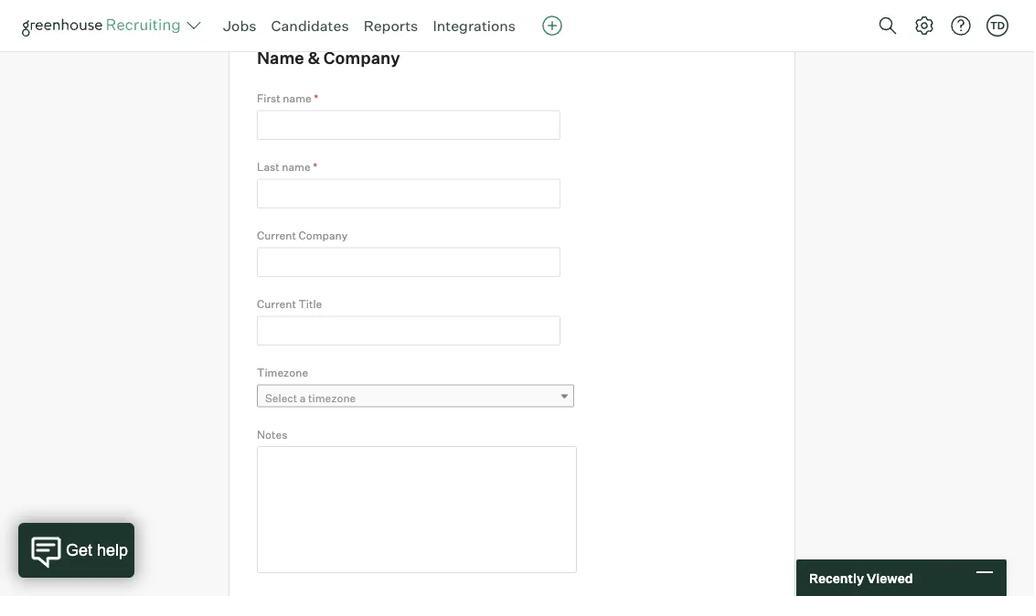 Task type: describe. For each thing, give the bounding box(es) containing it.
td button
[[984, 11, 1013, 40]]

viewed
[[867, 570, 914, 586]]

integrations link
[[433, 16, 516, 35]]

last name *
[[257, 160, 318, 174]]

0 vertical spatial company
[[324, 48, 400, 68]]

recently
[[810, 570, 865, 586]]

name for last
[[282, 160, 311, 174]]

current company
[[257, 229, 348, 242]]

title
[[299, 297, 322, 311]]

* for first name *
[[314, 92, 319, 105]]

candidates link
[[271, 16, 349, 35]]

a
[[300, 391, 306, 405]]

&
[[308, 48, 320, 68]]

current title
[[257, 297, 322, 311]]

jobs link
[[223, 16, 257, 35]]

Notes text field
[[257, 446, 577, 573]]

configure image
[[914, 15, 936, 37]]

last
[[257, 160, 280, 174]]



Task type: locate. For each thing, give the bounding box(es) containing it.
search image
[[877, 15, 899, 37]]

current down last
[[257, 229, 296, 242]]

current for current title
[[257, 297, 296, 311]]

current left the title on the left of page
[[257, 297, 296, 311]]

timezone
[[257, 366, 308, 380]]

name right first
[[283, 92, 312, 105]]

first name *
[[257, 92, 319, 105]]

*
[[314, 92, 319, 105], [313, 160, 318, 174]]

* for last name *
[[313, 160, 318, 174]]

0 vertical spatial name
[[283, 92, 312, 105]]

0 vertical spatial *
[[314, 92, 319, 105]]

integrations
[[433, 16, 516, 35]]

company up the title on the left of page
[[299, 229, 348, 242]]

None text field
[[257, 110, 561, 140], [257, 179, 561, 209], [257, 247, 561, 277], [257, 316, 561, 346], [257, 110, 561, 140], [257, 179, 561, 209], [257, 247, 561, 277], [257, 316, 561, 346]]

td button
[[987, 15, 1009, 37]]

* down &
[[314, 92, 319, 105]]

1 current from the top
[[257, 229, 296, 242]]

name & company
[[257, 48, 400, 68]]

name
[[283, 92, 312, 105], [282, 160, 311, 174]]

reports link
[[364, 16, 418, 35]]

jobs
[[223, 16, 257, 35]]

select
[[265, 391, 298, 405]]

current
[[257, 229, 296, 242], [257, 297, 296, 311]]

1 vertical spatial company
[[299, 229, 348, 242]]

name right last
[[282, 160, 311, 174]]

1 vertical spatial name
[[282, 160, 311, 174]]

recently viewed
[[810, 570, 914, 586]]

greenhouse recruiting image
[[22, 15, 187, 37]]

notes
[[257, 428, 288, 441]]

2 current from the top
[[257, 297, 296, 311]]

candidates
[[271, 16, 349, 35]]

company
[[324, 48, 400, 68], [299, 229, 348, 242]]

0 vertical spatial current
[[257, 229, 296, 242]]

name
[[257, 48, 304, 68]]

company down reports
[[324, 48, 400, 68]]

select a timezone link
[[257, 385, 575, 411]]

td
[[991, 19, 1006, 32]]

name for first
[[283, 92, 312, 105]]

select a timezone
[[265, 391, 356, 405]]

reports
[[364, 16, 418, 35]]

timezone
[[308, 391, 356, 405]]

first
[[257, 92, 281, 105]]

* right last
[[313, 160, 318, 174]]

1 vertical spatial *
[[313, 160, 318, 174]]

1 vertical spatial current
[[257, 297, 296, 311]]

current for current company
[[257, 229, 296, 242]]



Task type: vqa. For each thing, say whether or not it's contained in the screenshot.
the Select a timezone link
yes



